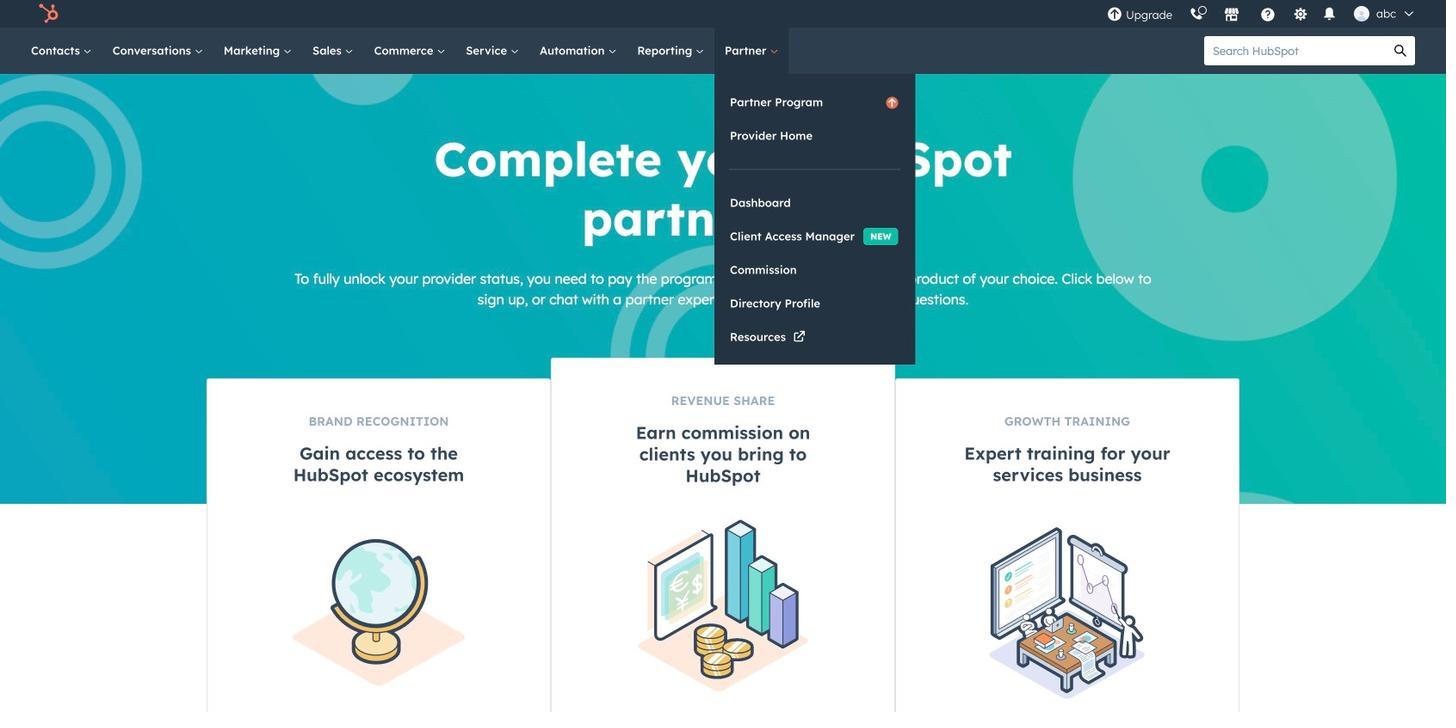 Task type: describe. For each thing, give the bounding box(es) containing it.
Search HubSpot search field
[[1205, 36, 1386, 65]]



Task type: vqa. For each thing, say whether or not it's contained in the screenshot.
the your preferences element
no



Task type: locate. For each thing, give the bounding box(es) containing it.
marketplaces image
[[1224, 8, 1240, 23]]

menu
[[1099, 0, 1426, 28]]

garebear orlando image
[[1354, 6, 1370, 22]]

partner menu
[[715, 74, 916, 365]]



